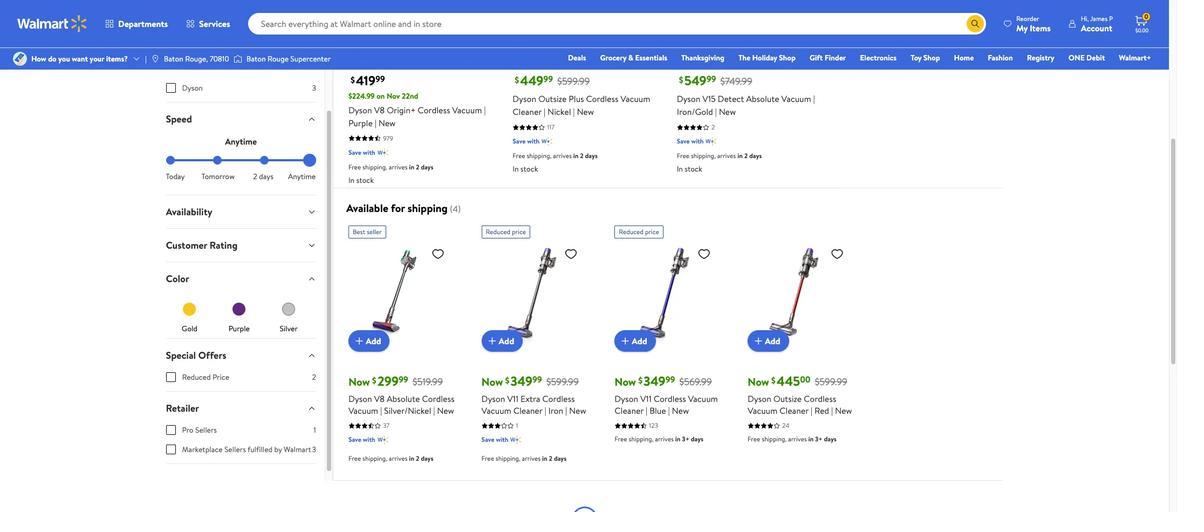 Task type: locate. For each thing, give the bounding box(es) containing it.
99 inside '$ 449 99 $599.99 dyson outsize plus cordless vacuum cleaner | nickel | new'
[[543, 73, 553, 85]]

plus
[[569, 93, 584, 105]]

with for 449
[[527, 137, 540, 146]]

$ inside now $ 445 00 $599.99 dyson outsize cordless vacuum cleaner | red | new
[[771, 374, 776, 386]]

1 horizontal spatial add to cart image
[[486, 335, 499, 348]]

1 inside product group
[[516, 421, 518, 430]]

cordless down $569.99
[[654, 393, 686, 405]]

99 inside now $ 349 99 $599.99 dyson v11 extra cordless vacuum cleaner | iron | new
[[532, 374, 542, 386]]

purple inside color group
[[229, 323, 250, 334]]

1 v8 from the top
[[374, 104, 385, 116]]

absolute down $749.99
[[746, 93, 779, 105]]

retailer
[[166, 402, 199, 415]]

0 horizontal spatial walmart plus image
[[511, 435, 521, 445]]

349 inside now $ 349 99 $569.99 dyson v11 cordless vacuum cleaner | blue | new
[[644, 372, 666, 390]]

0 $0.00
[[1136, 12, 1149, 34]]

1 horizontal spatial  image
[[233, 53, 242, 64]]

gold button
[[180, 300, 199, 334]]

my
[[1016, 22, 1028, 34]]

now for now $ 349 99 $569.99 dyson v11 cordless vacuum cleaner | blue | new
[[615, 375, 636, 389]]

0 vertical spatial walmart plus image
[[378, 147, 388, 158]]

1 horizontal spatial free shipping, arrives in 2 days in stock
[[513, 151, 598, 175]]

0 horizontal spatial reduced price
[[486, 227, 526, 237]]

new down plus
[[577, 106, 594, 118]]

1 horizontal spatial outsize
[[774, 393, 802, 405]]

$599.99 up plus
[[557, 75, 590, 88]]

new inside now $ 349 99 $569.99 dyson v11 cordless vacuum cleaner | blue | new
[[672, 405, 689, 417]]

99 up on
[[376, 73, 385, 85]]

departments button
[[96, 11, 177, 37]]

absolute for 99
[[746, 93, 779, 105]]

349 inside now $ 349 99 $599.99 dyson v11 extra cordless vacuum cleaner | iron | new
[[511, 372, 532, 390]]

cleaner inside now $ 349 99 $599.99 dyson v11 extra cordless vacuum cleaner | iron | new
[[513, 405, 543, 417]]

walmart plus image down 117
[[542, 136, 553, 147]]

Tomorrow radio
[[213, 156, 222, 165]]

home
[[954, 52, 974, 63]]

2 horizontal spatial add to cart image
[[619, 335, 632, 348]]

1 horizontal spatial 349
[[644, 372, 666, 390]]

(4)
[[450, 203, 461, 215]]

0 vertical spatial 3
[[312, 83, 316, 94]]

walmart plus image
[[378, 147, 388, 158], [378, 435, 388, 445]]

1 v11 from the left
[[507, 393, 519, 405]]

cordless inside '$ 449 99 $599.99 dyson outsize plus cordless vacuum cleaner | nickel | new'
[[586, 93, 619, 105]]

1 horizontal spatial stock
[[521, 164, 538, 175]]

$599.99 inside now $ 445 00 $599.99 dyson outsize cordless vacuum cleaner | red | new
[[815, 375, 848, 389]]

baton rouge supercenter
[[246, 53, 331, 64]]

dyson inside now $ 349 99 $569.99 dyson v11 cordless vacuum cleaner | blue | new
[[615, 393, 638, 405]]

2 now from the left
[[482, 375, 503, 389]]

free shipping, arrives in 3+ days down 24
[[748, 435, 837, 444]]

product group
[[348, 221, 466, 468], [482, 221, 600, 468], [615, 221, 733, 468], [748, 221, 866, 468]]

add to cart image for 299
[[353, 335, 366, 348]]

cleaner inside now $ 349 99 $569.99 dyson v11 cordless vacuum cleaner | blue | new
[[615, 405, 644, 417]]

1 horizontal spatial purple
[[348, 117, 373, 129]]

445
[[777, 372, 800, 390]]

3 now from the left
[[615, 375, 636, 389]]

add to favorites list, dyson v11 cordless vacuum cleaner | blue | new image
[[698, 247, 711, 261]]

2 inside how fast do you want your order? option group
[[253, 171, 257, 182]]

shop right toy
[[924, 52, 940, 63]]

new
[[577, 106, 594, 118], [719, 106, 736, 118], [379, 117, 396, 129], [437, 405, 454, 417], [569, 405, 586, 417], [672, 405, 689, 417], [835, 405, 852, 417]]

None radio
[[260, 156, 269, 165]]

red
[[815, 405, 829, 417]]

1 horizontal spatial 1
[[516, 421, 518, 430]]

None range field
[[166, 159, 316, 162]]

baton for baton rouge, 70810
[[164, 53, 183, 64]]

blue
[[650, 405, 666, 417]]

1 horizontal spatial price
[[645, 227, 659, 237]]

cleaner up 24
[[780, 405, 809, 417]]

2 3 from the top
[[312, 444, 316, 455]]

outsize down 445
[[774, 393, 802, 405]]

cordless down $519.99
[[422, 393, 455, 405]]

1 vertical spatial absolute
[[387, 393, 420, 405]]

now
[[348, 375, 370, 389], [482, 375, 503, 389], [615, 375, 636, 389], [748, 375, 769, 389]]

baton left rouge
[[246, 53, 266, 64]]

now inside now $ 445 00 $599.99 dyson outsize cordless vacuum cleaner | red | new
[[748, 375, 769, 389]]

 image for baton rouge supercenter
[[233, 53, 242, 64]]

v11 up 123
[[640, 393, 652, 405]]

vacuum inside '$ 449 99 $599.99 dyson outsize plus cordless vacuum cleaner | nickel | new'
[[621, 93, 650, 105]]

419
[[356, 71, 376, 90]]

1 horizontal spatial anytime
[[288, 171, 316, 182]]

3 right walmart
[[312, 444, 316, 455]]

99 up "nickel"
[[543, 73, 553, 85]]

items
[[1030, 22, 1051, 34]]

anytime up how fast do you want your order? option group
[[225, 136, 257, 147]]

your
[[90, 53, 104, 64]]

walmart
[[284, 444, 311, 455]]

 image left the brand
[[151, 54, 160, 63]]

cleaner inside '$ 449 99 $599.99 dyson outsize plus cordless vacuum cleaner | nickel | new'
[[513, 106, 542, 118]]

None checkbox
[[166, 425, 176, 435], [166, 445, 176, 454], [166, 425, 176, 435], [166, 445, 176, 454]]

gold
[[182, 323, 197, 334]]

0 horizontal spatial sellers
[[195, 425, 217, 436]]

2 v8 from the top
[[374, 393, 385, 405]]

free shipping, arrives in 2 days in stock
[[513, 151, 598, 175], [677, 151, 762, 175], [348, 162, 433, 186]]

dyson inside now $ 445 00 $599.99 dyson outsize cordless vacuum cleaner | red | new
[[748, 393, 771, 405]]

reduced for $569.99
[[619, 227, 644, 237]]

0 horizontal spatial absolute
[[387, 393, 420, 405]]

sellers left fulfilled
[[224, 444, 246, 455]]

|
[[145, 53, 147, 64], [813, 93, 815, 105], [484, 104, 486, 116], [544, 106, 546, 118], [573, 106, 575, 118], [715, 106, 717, 118], [375, 117, 377, 129], [380, 405, 382, 417], [433, 405, 435, 417], [545, 405, 546, 417], [565, 405, 567, 417], [646, 405, 648, 417], [668, 405, 670, 417], [811, 405, 813, 417], [831, 405, 833, 417]]

dyson v15 detect absolute vacuum | iron/gold | new image
[[677, 0, 826, 43]]

1 now from the left
[[348, 375, 370, 389]]

1 horizontal spatial 3+
[[815, 435, 823, 444]]

2 v11 from the left
[[640, 393, 652, 405]]

seller
[[367, 227, 382, 237]]

walmart+ link
[[1114, 52, 1156, 64]]

absolute for 299
[[387, 393, 420, 405]]

1 horizontal spatial reduced price
[[619, 227, 659, 237]]

99 left $519.99
[[399, 374, 408, 386]]

now $ 299 99 $519.99 dyson v8 absolute cordless vacuum | silver/nickel | new
[[348, 372, 455, 417]]

1 vertical spatial anytime
[[288, 171, 316, 182]]

james
[[1090, 14, 1108, 23]]

in for 549
[[677, 164, 683, 175]]

new up 979
[[379, 117, 396, 129]]

absolute down 299 on the bottom of page
[[387, 393, 420, 405]]

1 horizontal spatial absolute
[[746, 93, 779, 105]]

$599.99 up iron
[[546, 375, 579, 389]]

purple up special offers "tab"
[[229, 323, 250, 334]]

baton left rouge,
[[164, 53, 183, 64]]

 image right 70810
[[233, 53, 242, 64]]

0 vertical spatial v8
[[374, 104, 385, 116]]

0 horizontal spatial 3+
[[682, 435, 689, 444]]

1 vertical spatial outsize
[[774, 393, 802, 405]]

1 price from the left
[[512, 227, 526, 237]]

silver button
[[279, 300, 298, 334]]

dyson outsize cordless vacuum cleaner | red | new image
[[748, 243, 848, 343]]

2 349 from the left
[[644, 372, 666, 390]]

hi, james p account
[[1081, 14, 1113, 34]]

save for shipping,
[[348, 148, 361, 157]]

1 vertical spatial sellers
[[224, 444, 246, 455]]

$599.99
[[557, 75, 590, 88], [546, 375, 579, 389], [815, 375, 848, 389]]

cleaner down 449
[[513, 106, 542, 118]]

2 add to cart image from the left
[[486, 335, 499, 348]]

1 horizontal spatial free shipping, arrives in 2 days
[[482, 454, 567, 463]]

3 inside "retailer" group
[[312, 444, 316, 455]]

4 now from the left
[[748, 375, 769, 389]]

new inside '$ 449 99 $599.99 dyson outsize plus cordless vacuum cleaner | nickel | new'
[[577, 106, 594, 118]]

2 shop from the left
[[924, 52, 940, 63]]

cordless right extra
[[542, 393, 575, 405]]

2 horizontal spatial reduced
[[619, 227, 644, 237]]

$599.99 inside now $ 349 99 $599.99 dyson v11 extra cordless vacuum cleaner | iron | new
[[546, 375, 579, 389]]

new down detect
[[719, 106, 736, 118]]

Today radio
[[166, 156, 175, 165]]

1 horizontal spatial baton
[[246, 53, 266, 64]]

shop
[[779, 52, 796, 63], [924, 52, 940, 63]]

cordless
[[586, 93, 619, 105], [418, 104, 450, 116], [422, 393, 455, 405], [542, 393, 575, 405], [654, 393, 686, 405], [804, 393, 836, 405]]

new inside now $ 445 00 $599.99 dyson outsize cordless vacuum cleaner | red | new
[[835, 405, 852, 417]]

cleaner left iron
[[513, 405, 543, 417]]

2 horizontal spatial stock
[[685, 164, 702, 175]]

walmart plus image down 979
[[378, 147, 388, 158]]

the
[[739, 52, 751, 63]]

1 vertical spatial purple
[[229, 323, 250, 334]]

color tab
[[157, 262, 325, 295]]

Search search field
[[248, 13, 986, 35]]

dyson inside now $ 299 99 $519.99 dyson v8 absolute cordless vacuum | silver/nickel | new
[[348, 393, 372, 405]]

v8 down on
[[374, 104, 385, 116]]

anytime
[[225, 136, 257, 147], [288, 171, 316, 182]]

1 baton from the left
[[164, 53, 183, 64]]

0 horizontal spatial add to cart image
[[353, 335, 366, 348]]

dyson v8 origin+ cordless vacuum | purple | new
[[348, 104, 486, 129]]

purple inside dyson v8 origin+ cordless vacuum | purple | new
[[348, 117, 373, 129]]

walmart image
[[17, 15, 87, 32]]

electronics
[[860, 52, 897, 63]]

reduced price for $569.99
[[619, 227, 659, 237]]

shipping
[[408, 201, 448, 216]]

v11 inside now $ 349 99 $569.99 dyson v11 cordless vacuum cleaner | blue | new
[[640, 393, 652, 405]]

now for now $ 299 99 $519.99 dyson v8 absolute cordless vacuum | silver/nickel | new
[[348, 375, 370, 389]]

1 horizontal spatial v11
[[640, 393, 652, 405]]

add to favorites list, dyson v11 extra cordless vacuum cleaner | iron | new image
[[565, 247, 578, 261]]

marketplace sellers fulfilled by walmart 3
[[182, 444, 316, 455]]

1 shop from the left
[[779, 52, 796, 63]]

349
[[511, 372, 532, 390], [644, 372, 666, 390]]

customer
[[166, 239, 207, 252]]

new right red
[[835, 405, 852, 417]]

349 up the blue
[[644, 372, 666, 390]]

walmart plus image down 37 in the bottom left of the page
[[378, 435, 388, 445]]

99 left $569.99
[[666, 374, 675, 386]]

add button
[[348, 30, 390, 52], [513, 30, 554, 52], [677, 30, 718, 52], [348, 330, 390, 352], [482, 330, 523, 352], [615, 330, 656, 352], [748, 330, 789, 352]]

v11 inside now $ 349 99 $599.99 dyson v11 extra cordless vacuum cleaner | iron | new
[[507, 393, 519, 405]]

new down $519.99
[[437, 405, 454, 417]]

availability tab
[[157, 196, 325, 228]]

0 vertical spatial sellers
[[195, 425, 217, 436]]

reduced price
[[182, 372, 229, 383]]

None checkbox
[[166, 83, 176, 93], [166, 372, 176, 382], [166, 83, 176, 93], [166, 372, 176, 382]]

$ inside now $ 349 99 $569.99 dyson v11 cordless vacuum cleaner | blue | new
[[638, 374, 643, 386]]

purple down the $224.99
[[348, 117, 373, 129]]

deals link
[[563, 52, 591, 64]]

stock for 449
[[521, 164, 538, 175]]

 image
[[233, 53, 242, 64], [151, 54, 160, 63]]

0 horizontal spatial anytime
[[225, 136, 257, 147]]

new right the blue
[[672, 405, 689, 417]]

special
[[166, 349, 196, 362]]

availability
[[166, 205, 212, 219]]

available
[[346, 201, 388, 216]]

2 free shipping, arrives in 2 days from the left
[[482, 454, 567, 463]]

0 horizontal spatial outsize
[[538, 93, 567, 105]]

v11
[[507, 393, 519, 405], [640, 393, 652, 405]]

account
[[1081, 22, 1113, 34]]

cordless down 22nd
[[418, 104, 450, 116]]

dyson inside $ 549 99 $749.99 dyson v15 detect absolute vacuum | iron/gold | new
[[677, 93, 701, 105]]

absolute inside $ 549 99 $749.99 dyson v15 detect absolute vacuum | iron/gold | new
[[746, 93, 779, 105]]

cleaner left the blue
[[615, 405, 644, 417]]

$ inside now $ 349 99 $599.99 dyson v11 extra cordless vacuum cleaner | iron | new
[[505, 374, 510, 386]]

baton rouge, 70810
[[164, 53, 229, 64]]

1 349 from the left
[[511, 372, 532, 390]]

toy
[[911, 52, 922, 63]]

outsize inside '$ 449 99 $599.99 dyson outsize plus cordless vacuum cleaner | nickel | new'
[[538, 93, 567, 105]]

1 3 from the top
[[312, 83, 316, 94]]

349 up extra
[[511, 372, 532, 390]]

2 horizontal spatial free shipping, arrives in 2 days in stock
[[677, 151, 762, 175]]

save
[[513, 137, 526, 146], [677, 137, 690, 146], [348, 148, 361, 157], [348, 435, 361, 444], [482, 435, 495, 444]]

price
[[512, 227, 526, 237], [645, 227, 659, 237]]

price for $599.99
[[512, 227, 526, 237]]

3+ down now $ 349 99 $569.99 dyson v11 cordless vacuum cleaner | blue | new
[[682, 435, 689, 444]]

1 vertical spatial 3
[[312, 444, 316, 455]]

new right iron
[[569, 405, 586, 417]]

1 horizontal spatial reduced
[[486, 227, 510, 237]]

cordless inside now $ 349 99 $599.99 dyson v11 extra cordless vacuum cleaner | iron | new
[[542, 393, 575, 405]]

customer rating tab
[[157, 229, 325, 262]]

absolute inside now $ 299 99 $519.99 dyson v8 absolute cordless vacuum | silver/nickel | new
[[387, 393, 420, 405]]

add to cart image for 349
[[486, 335, 499, 348]]

now for now $ 445 00 $599.99 dyson outsize cordless vacuum cleaner | red | new
[[748, 375, 769, 389]]

now $ 349 99 $569.99 dyson v11 cordless vacuum cleaner | blue | new
[[615, 372, 718, 417]]

registry link
[[1022, 52, 1060, 64]]

0 vertical spatial anytime
[[225, 136, 257, 147]]

1 vertical spatial walmart plus image
[[378, 435, 388, 445]]

v11 left extra
[[507, 393, 519, 405]]

0 horizontal spatial shop
[[779, 52, 796, 63]]

1 horizontal spatial in
[[513, 164, 519, 175]]

349 for $599.99
[[511, 372, 532, 390]]

0 horizontal spatial in
[[348, 175, 355, 186]]

3+ down red
[[815, 435, 823, 444]]

stock
[[521, 164, 538, 175], [685, 164, 702, 175], [356, 175, 374, 186]]

dyson v8 origin+ cordless vacuum | purple | new image
[[348, 0, 498, 43]]

save for 449
[[513, 137, 526, 146]]

$
[[351, 74, 355, 86], [515, 74, 519, 86], [679, 74, 683, 86], [372, 374, 376, 386], [505, 374, 510, 386], [638, 374, 643, 386], [771, 374, 776, 386]]

reduced price
[[486, 227, 526, 237], [619, 227, 659, 237]]

grocery
[[600, 52, 627, 63]]

days
[[585, 151, 598, 161], [749, 151, 762, 161], [421, 162, 433, 172], [259, 171, 273, 182], [691, 435, 704, 444], [824, 435, 837, 444], [421, 454, 433, 463], [554, 454, 567, 463]]

customer rating button
[[157, 229, 325, 262]]

outsize up "nickel"
[[538, 93, 567, 105]]

free shipping, arrives in 2 days in stock for 449
[[513, 151, 598, 175]]

free shipping, arrives in 3+ days down 123
[[615, 435, 704, 444]]

walmart plus image
[[542, 136, 553, 147], [706, 136, 717, 147], [511, 435, 521, 445]]

2 price from the left
[[645, 227, 659, 237]]

anytime down anytime option
[[288, 171, 316, 182]]

the holiday shop link
[[734, 52, 801, 64]]

cleaner inside now $ 445 00 $599.99 dyson outsize cordless vacuum cleaner | red | new
[[780, 405, 809, 417]]

$599.99 for 349
[[546, 375, 579, 389]]

v8 down 299 on the bottom of page
[[374, 393, 385, 405]]

with
[[527, 137, 540, 146], [691, 137, 704, 146], [363, 148, 375, 157], [363, 435, 375, 444], [496, 435, 508, 444]]

99 up v15
[[707, 73, 716, 85]]

v11 for $599.99
[[507, 393, 519, 405]]

cordless down 00
[[804, 393, 836, 405]]

1 free shipping, arrives in 3+ days from the left
[[615, 435, 704, 444]]

free shipping, arrives in 2 days for 349
[[482, 454, 567, 463]]

reorder my items
[[1016, 14, 1051, 34]]

add to cart image
[[353, 335, 366, 348], [486, 335, 499, 348], [619, 335, 632, 348]]

1 horizontal spatial shop
[[924, 52, 940, 63]]

3 product group from the left
[[615, 221, 733, 468]]

add to cart image
[[752, 335, 765, 348]]

walmart plus image down extra
[[511, 435, 521, 445]]

0 vertical spatial outsize
[[538, 93, 567, 105]]

today
[[166, 171, 185, 182]]

2 reduced price from the left
[[619, 227, 659, 237]]

add
[[366, 35, 381, 47], [530, 35, 545, 47], [694, 35, 710, 47], [366, 335, 381, 347], [499, 335, 514, 347], [632, 335, 647, 347], [765, 335, 781, 347]]

99 inside now $ 299 99 $519.99 dyson v8 absolute cordless vacuum | silver/nickel | new
[[399, 374, 408, 386]]

2 baton from the left
[[246, 53, 266, 64]]

v8 inside dyson v8 origin+ cordless vacuum | purple | new
[[374, 104, 385, 116]]

1 horizontal spatial walmart plus image
[[542, 136, 553, 147]]

0 horizontal spatial purple
[[229, 323, 250, 334]]

retailer group
[[166, 425, 316, 464]]

99 up extra
[[532, 374, 542, 386]]

4 product group from the left
[[748, 221, 866, 468]]

shop right holiday
[[779, 52, 796, 63]]

outsize inside now $ 445 00 $599.99 dyson outsize cordless vacuum cleaner | red | new
[[774, 393, 802, 405]]

1 reduced price from the left
[[486, 227, 526, 237]]

99 inside $ 549 99 $749.99 dyson v15 detect absolute vacuum | iron/gold | new
[[707, 73, 716, 85]]

save for 549
[[677, 137, 690, 146]]

1 walmart plus image from the top
[[378, 147, 388, 158]]

cordless right plus
[[586, 93, 619, 105]]

cleaner for 445
[[780, 405, 809, 417]]

reduced
[[486, 227, 510, 237], [619, 227, 644, 237], [182, 372, 211, 383]]

0 horizontal spatial free shipping, arrives in 3+ days
[[615, 435, 704, 444]]

rouge
[[268, 53, 289, 64]]

1 product group from the left
[[348, 221, 466, 468]]

sellers right pro
[[195, 425, 217, 436]]

0 horizontal spatial  image
[[151, 54, 160, 63]]

want
[[72, 53, 88, 64]]

add to favorites list, dyson v8 absolute cordless vacuum | silver/nickel | new image
[[432, 247, 445, 261]]

0 vertical spatial purple
[[348, 117, 373, 129]]

1 horizontal spatial free shipping, arrives in 3+ days
[[748, 435, 837, 444]]

1 vertical spatial v8
[[374, 393, 385, 405]]

1 add to cart image from the left
[[353, 335, 366, 348]]

 image
[[13, 52, 27, 66]]

0 vertical spatial absolute
[[746, 93, 779, 105]]

99
[[376, 73, 385, 85], [543, 73, 553, 85], [707, 73, 716, 85], [399, 374, 408, 386], [532, 374, 542, 386], [666, 374, 675, 386]]

349 for $569.99
[[644, 372, 666, 390]]

vacuum inside now $ 349 99 $569.99 dyson v11 cordless vacuum cleaner | blue | new
[[688, 393, 718, 405]]

0 horizontal spatial price
[[512, 227, 526, 237]]

now inside now $ 349 99 $599.99 dyson v11 extra cordless vacuum cleaner | iron | new
[[482, 375, 503, 389]]

new inside dyson v8 origin+ cordless vacuum | purple | new
[[379, 117, 396, 129]]

now inside now $ 349 99 $569.99 dyson v11 cordless vacuum cleaner | blue | new
[[615, 375, 636, 389]]

cordless inside now $ 349 99 $569.99 dyson v11 cordless vacuum cleaner | blue | new
[[654, 393, 686, 405]]

new inside now $ 299 99 $519.99 dyson v8 absolute cordless vacuum | silver/nickel | new
[[437, 405, 454, 417]]

0 horizontal spatial 349
[[511, 372, 532, 390]]

2 free shipping, arrives in 3+ days from the left
[[748, 435, 837, 444]]

1 horizontal spatial sellers
[[224, 444, 246, 455]]

now inside now $ 299 99 $519.99 dyson v8 absolute cordless vacuum | silver/nickel | new
[[348, 375, 370, 389]]

walmart plus image down iron/gold
[[706, 136, 717, 147]]

new inside $ 549 99 $749.99 dyson v15 detect absolute vacuum | iron/gold | new
[[719, 106, 736, 118]]

3 down 'supercenter' at left
[[312, 83, 316, 94]]

v8
[[374, 104, 385, 116], [374, 393, 385, 405]]

shipping,
[[527, 151, 552, 161], [691, 151, 716, 161], [363, 162, 387, 172], [629, 435, 654, 444], [762, 435, 787, 444], [363, 454, 387, 463], [496, 454, 521, 463]]

1 free shipping, arrives in 2 days from the left
[[348, 454, 433, 463]]

0 horizontal spatial baton
[[164, 53, 183, 64]]

2 horizontal spatial in
[[677, 164, 683, 175]]

product group containing 299
[[348, 221, 466, 468]]

2 horizontal spatial walmart plus image
[[706, 136, 717, 147]]

$599.99 right 00
[[815, 375, 848, 389]]

0 horizontal spatial v11
[[507, 393, 519, 405]]

0 horizontal spatial free shipping, arrives in 2 days
[[348, 454, 433, 463]]

free
[[513, 151, 525, 161], [677, 151, 690, 161], [348, 162, 361, 172], [615, 435, 627, 444], [748, 435, 760, 444], [348, 454, 361, 463], [482, 454, 494, 463]]

0 horizontal spatial 1
[[314, 425, 316, 436]]



Task type: describe. For each thing, give the bounding box(es) containing it.
thanksgiving
[[681, 52, 725, 63]]

vacuum inside now $ 349 99 $599.99 dyson v11 extra cordless vacuum cleaner | iron | new
[[482, 405, 511, 417]]

dyson v8 absolute cordless vacuum | silver/nickel | new image
[[348, 243, 449, 343]]

brand button
[[157, 50, 325, 83]]

&
[[628, 52, 634, 63]]

reduced price for $599.99
[[486, 227, 526, 237]]

reduced for $599.99
[[486, 227, 510, 237]]

toy shop
[[911, 52, 940, 63]]

special offers tab
[[157, 339, 325, 372]]

how do you want your items?
[[31, 53, 128, 64]]

customer rating
[[166, 239, 238, 252]]

reorder
[[1016, 14, 1039, 23]]

anytime inside how fast do you want your order? option group
[[288, 171, 316, 182]]

99 inside now $ 349 99 $569.99 dyson v11 cordless vacuum cleaner | blue | new
[[666, 374, 675, 386]]

$519.99
[[413, 375, 443, 389]]

sellers for pro
[[195, 425, 217, 436]]

color group
[[166, 295, 316, 338]]

best
[[353, 227, 365, 237]]

one debit link
[[1064, 52, 1110, 64]]

nickel
[[548, 106, 571, 118]]

dyson inside now $ 349 99 $599.99 dyson v11 extra cordless vacuum cleaner | iron | new
[[482, 393, 505, 405]]

v8 inside now $ 299 99 $519.99 dyson v8 absolute cordless vacuum | silver/nickel | new
[[374, 393, 385, 405]]

24
[[782, 421, 790, 430]]

v15
[[703, 93, 716, 105]]

new inside now $ 349 99 $599.99 dyson v11 extra cordless vacuum cleaner | iron | new
[[569, 405, 586, 417]]

vacuum inside dyson v8 origin+ cordless vacuum | purple | new
[[452, 104, 482, 116]]

offers
[[198, 349, 226, 362]]

rouge,
[[185, 53, 208, 64]]

v11 for $569.99
[[640, 393, 652, 405]]

holiday
[[752, 52, 777, 63]]

299
[[377, 372, 399, 390]]

$599.99 inside '$ 449 99 $599.99 dyson outsize plus cordless vacuum cleaner | nickel | new'
[[557, 75, 590, 88]]

$569.99
[[679, 375, 712, 389]]

retailer tab
[[157, 392, 325, 425]]

pro
[[182, 425, 194, 436]]

departments
[[118, 18, 168, 30]]

you
[[58, 53, 70, 64]]

123
[[649, 421, 658, 430]]

speed
[[166, 112, 192, 126]]

save with for 549
[[677, 137, 704, 146]]

cordless inside dyson v8 origin+ cordless vacuum | purple | new
[[418, 104, 450, 116]]

$ inside $ 419 99
[[351, 74, 355, 86]]

$224.99 on nov 22nd
[[348, 91, 418, 102]]

3 add to cart image from the left
[[619, 335, 632, 348]]

now $ 445 00 $599.99 dyson outsize cordless vacuum cleaner | red | new
[[748, 372, 852, 417]]

cordless inside now $ 445 00 $599.99 dyson outsize cordless vacuum cleaner | red | new
[[804, 393, 836, 405]]

gift finder
[[810, 52, 846, 63]]

vacuum inside now $ 299 99 $519.99 dyson v8 absolute cordless vacuum | silver/nickel | new
[[348, 405, 378, 417]]

shop inside 'link'
[[779, 52, 796, 63]]

free shipping, arrives in 2 days for 299
[[348, 454, 433, 463]]

electronics link
[[855, 52, 902, 64]]

availability button
[[157, 196, 325, 228]]

37
[[383, 421, 390, 430]]

brand tab
[[157, 50, 325, 83]]

product group containing 445
[[748, 221, 866, 468]]

1 3+ from the left
[[682, 435, 689, 444]]

now for now $ 349 99 $599.99 dyson v11 extra cordless vacuum cleaner | iron | new
[[482, 375, 503, 389]]

color
[[166, 272, 189, 286]]

$ inside '$ 449 99 $599.99 dyson outsize plus cordless vacuum cleaner | nickel | new'
[[515, 74, 519, 86]]

vacuum inside $ 549 99 $749.99 dyson v15 detect absolute vacuum | iron/gold | new
[[782, 93, 811, 105]]

117
[[547, 123, 555, 132]]

gift
[[810, 52, 823, 63]]

2 product group from the left
[[482, 221, 600, 468]]

for
[[391, 201, 405, 216]]

fulfilled
[[248, 444, 273, 455]]

special offers button
[[157, 339, 325, 372]]

dyson v11 cordless vacuum cleaner | blue | new image
[[615, 243, 715, 343]]

special offers
[[166, 349, 226, 362]]

origin+
[[387, 104, 416, 116]]

color button
[[157, 262, 325, 295]]

nov
[[387, 91, 400, 102]]

sellers for marketplace
[[224, 444, 246, 455]]

cleaner for 99
[[513, 106, 542, 118]]

walmart+
[[1119, 52, 1151, 63]]

pro sellers
[[182, 425, 217, 436]]

marketplace
[[182, 444, 223, 455]]

dyson inside '$ 449 99 $599.99 dyson outsize plus cordless vacuum cleaner | nickel | new'
[[513, 93, 536, 105]]

$749.99
[[720, 75, 753, 88]]

grocery & essentials
[[600, 52, 667, 63]]

p
[[1109, 14, 1113, 23]]

services
[[199, 18, 230, 30]]

70810
[[210, 53, 229, 64]]

best seller
[[353, 227, 382, 237]]

$ inside now $ 299 99 $519.99 dyson v8 absolute cordless vacuum | silver/nickel | new
[[372, 374, 376, 386]]

services button
[[177, 11, 239, 37]]

$599.99 for 445
[[815, 375, 848, 389]]

Walmart Site-Wide search field
[[248, 13, 986, 35]]

549
[[684, 71, 707, 90]]

search icon image
[[971, 19, 980, 28]]

toy shop link
[[906, 52, 945, 64]]

449
[[520, 71, 543, 90]]

now $ 349 99 $599.99 dyson v11 extra cordless vacuum cleaner | iron | new
[[482, 372, 586, 417]]

add to favorites list, dyson outsize cordless vacuum cleaner | red | new image
[[831, 247, 844, 261]]

$ inside $ 549 99 $749.99 dyson v15 detect absolute vacuum | iron/gold | new
[[679, 74, 683, 86]]

$ 419 99
[[351, 71, 385, 90]]

with for 549
[[691, 137, 704, 146]]

detect
[[718, 93, 744, 105]]

fashion
[[988, 52, 1013, 63]]

0 horizontal spatial reduced
[[182, 372, 211, 383]]

the holiday shop
[[739, 52, 796, 63]]

2 3+ from the left
[[815, 435, 823, 444]]

$0.00
[[1136, 26, 1149, 34]]

vacuum inside now $ 445 00 $599.99 dyson outsize cordless vacuum cleaner | red | new
[[748, 405, 778, 417]]

walmart plus image for 449
[[542, 136, 553, 147]]

2 walmart plus image from the top
[[378, 435, 388, 445]]

dyson inside dyson v8 origin+ cordless vacuum | purple | new
[[348, 104, 372, 116]]

save with for shipping,
[[348, 148, 375, 157]]

00
[[800, 374, 811, 386]]

 image for baton rouge, 70810
[[151, 54, 160, 63]]

0
[[1145, 12, 1148, 21]]

0 horizontal spatial free shipping, arrives in 2 days in stock
[[348, 162, 433, 186]]

debit
[[1087, 52, 1105, 63]]

days inside how fast do you want your order? option group
[[259, 171, 273, 182]]

one debit
[[1069, 52, 1105, 63]]

in for 449
[[513, 164, 519, 175]]

price for $569.99
[[645, 227, 659, 237]]

price
[[213, 372, 229, 383]]

walmart plus image for 549
[[706, 136, 717, 147]]

stock for 549
[[685, 164, 702, 175]]

979
[[383, 134, 393, 143]]

essentials
[[635, 52, 667, 63]]

with for shipping,
[[363, 148, 375, 157]]

speed tab
[[157, 103, 325, 136]]

Anytime radio
[[307, 156, 316, 165]]

silver/nickel
[[384, 405, 431, 417]]

fashion link
[[983, 52, 1018, 64]]

0 horizontal spatial stock
[[356, 175, 374, 186]]

dyson outsize plus cordless vacuum cleaner | nickel | new image
[[513, 0, 662, 43]]

22nd
[[402, 91, 418, 102]]

baton for baton rouge supercenter
[[246, 53, 266, 64]]

1 inside "retailer" group
[[314, 425, 316, 436]]

gift finder link
[[805, 52, 851, 64]]

how fast do you want your order? option group
[[166, 156, 316, 182]]

2 days
[[253, 171, 273, 182]]

cleaner for 349
[[615, 405, 644, 417]]

dyson v11 extra cordless vacuum cleaner | iron | new image
[[482, 243, 582, 343]]

rating
[[210, 239, 238, 252]]

99 inside $ 419 99
[[376, 73, 385, 85]]

home link
[[949, 52, 979, 64]]

$224.99
[[348, 91, 375, 102]]

speed button
[[157, 103, 325, 136]]

cordless inside now $ 299 99 $519.99 dyson v8 absolute cordless vacuum | silver/nickel | new
[[422, 393, 455, 405]]

free shipping, arrives in 2 days in stock for 549
[[677, 151, 762, 175]]

on
[[377, 91, 385, 102]]

brand
[[166, 60, 191, 73]]

grocery & essentials link
[[595, 52, 672, 64]]

available for shipping (4)
[[346, 201, 461, 216]]

save with for 449
[[513, 137, 540, 146]]



Task type: vqa. For each thing, say whether or not it's contained in the screenshot.


